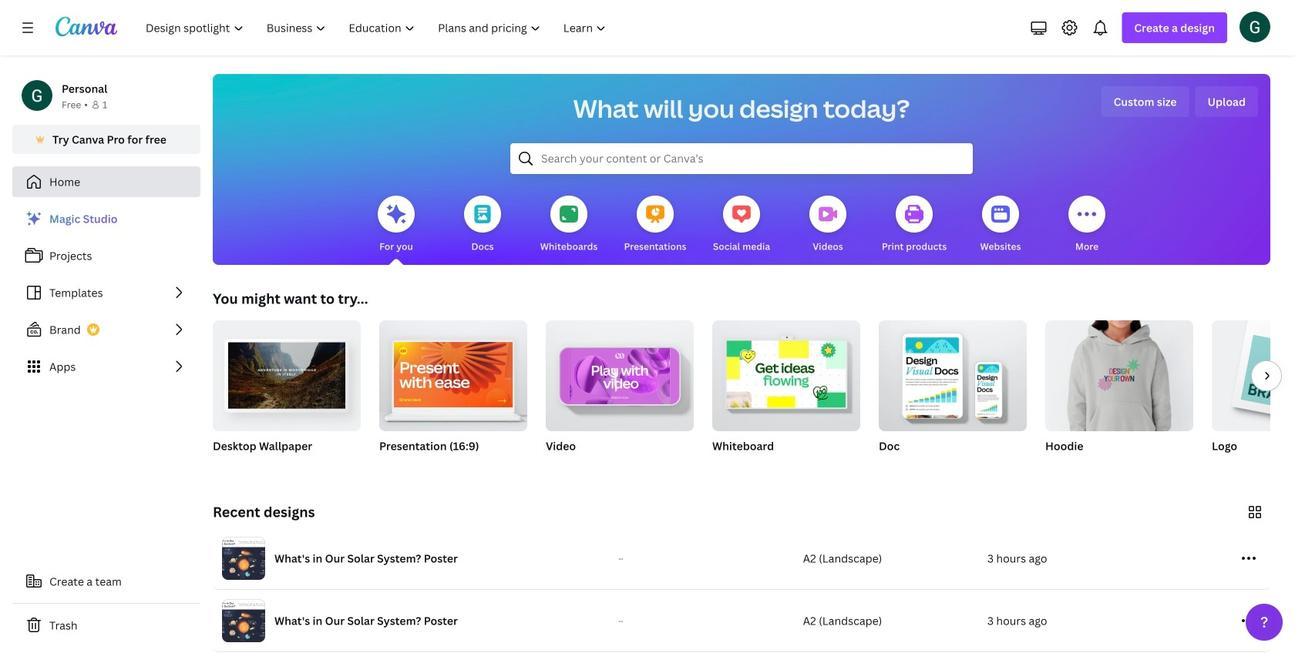 Task type: vqa. For each thing, say whether or not it's contained in the screenshot.
Top level navigation "element"
yes



Task type: describe. For each thing, give the bounding box(es) containing it.
top level navigation element
[[136, 12, 619, 43]]



Task type: locate. For each thing, give the bounding box(es) containing it.
group
[[213, 315, 361, 473], [213, 315, 361, 432], [379, 315, 527, 473], [379, 315, 527, 432], [546, 315, 694, 473], [546, 315, 694, 432], [712, 315, 861, 473], [712, 315, 861, 432], [879, 321, 1027, 473], [879, 321, 1027, 432], [1046, 321, 1194, 473], [1212, 321, 1295, 473]]

greg robinson image
[[1240, 11, 1271, 42]]

list
[[12, 204, 200, 382]]

None search field
[[510, 143, 973, 174]]

Search search field
[[541, 144, 942, 173]]



